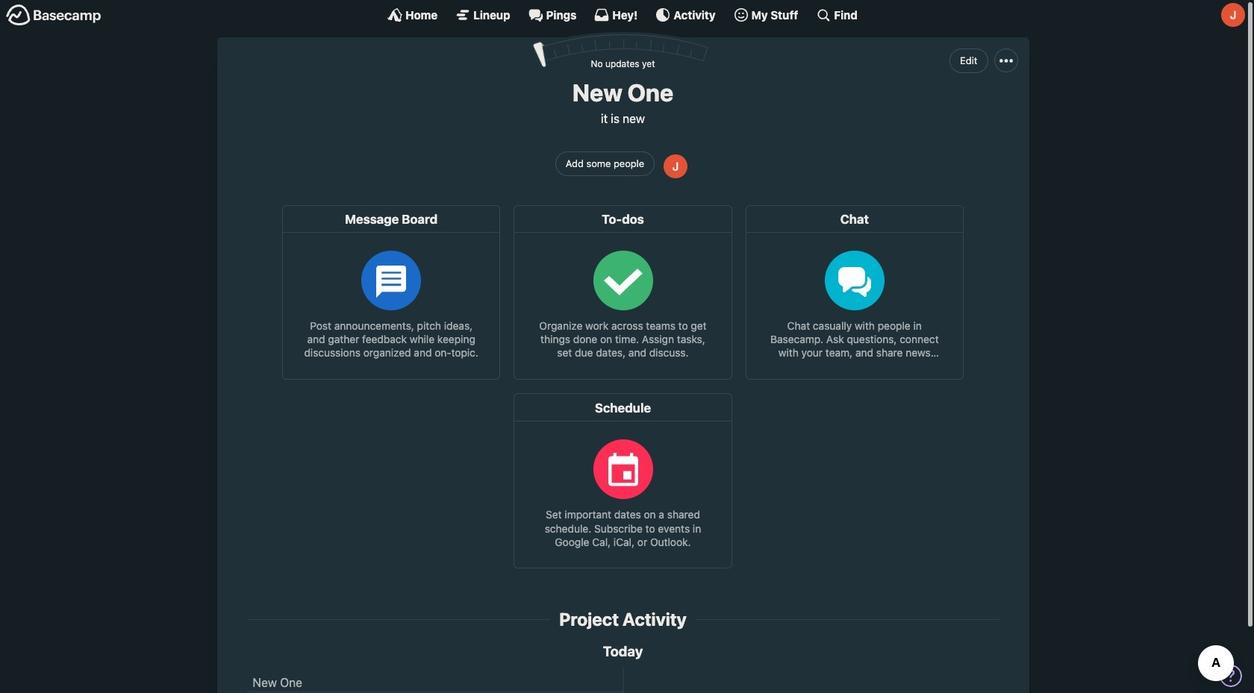 Task type: describe. For each thing, give the bounding box(es) containing it.
1 vertical spatial jacobr image
[[664, 155, 688, 178]]

1 horizontal spatial jacobr image
[[1222, 3, 1246, 27]]

switch accounts image
[[6, 4, 102, 27]]

main element
[[0, 0, 1255, 29]]



Task type: locate. For each thing, give the bounding box(es) containing it.
0 vertical spatial jacobr image
[[1222, 3, 1246, 27]]

0 horizontal spatial jacobr image
[[664, 155, 688, 178]]

jacobr image
[[1222, 3, 1246, 27], [664, 155, 688, 178]]

keyboard shortcut: ⌘ + / image
[[817, 7, 832, 22]]



Task type: vqa. For each thing, say whether or not it's contained in the screenshot.
See
no



